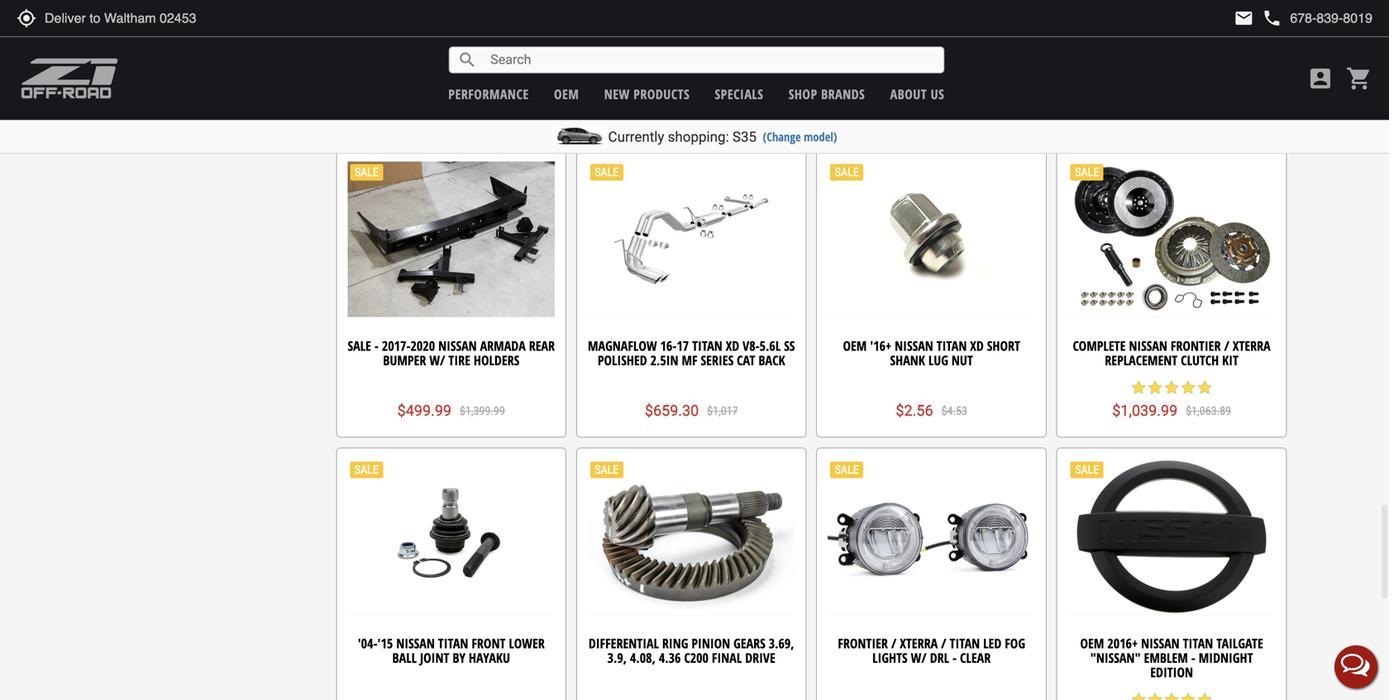 Task type: vqa. For each thing, say whether or not it's contained in the screenshot.
Front within the '04-'06 Nissan Armada Front Upper Ball Joint by Hayaku
yes



Task type: locate. For each thing, give the bounding box(es) containing it.
xd
[[726, 337, 740, 355], [971, 337, 984, 355]]

frontier left w/
[[838, 635, 888, 653]]

model)
[[804, 129, 838, 145]]

0 vertical spatial 2016+
[[1101, 39, 1131, 57]]

$9.99 down products on the top left of page
[[653, 104, 690, 122]]

ball inside '04-'15 nissan titan front lower ball joint by hayaku
[[393, 649, 417, 667]]

clear
[[960, 649, 991, 667]]

replacement
[[1105, 352, 1178, 369]]

mount
[[938, 54, 978, 71]]

joint for qx56
[[420, 54, 449, 71]]

/ right clutch
[[1225, 337, 1230, 355]]

nissan inside '04-'06 nissan armada front upper ball joint by hayaku
[[631, 39, 669, 57]]

joint inside '04-'15 nissan titan front lower ball joint by hayaku
[[420, 649, 449, 667]]

'04-'06 nissan armada front upper ball joint by hayaku
[[592, 39, 791, 71]]

hayaku inside '04-'06 nissan armada front upper ball joint by hayaku
[[709, 54, 751, 71]]

nissan inside '04-'15 nissan titan front lower ball joint by hayaku
[[396, 635, 435, 653]]

joint up products on the top left of page
[[660, 54, 690, 71]]

- inside sale - 2017-2020 nissan armada rear bumper w/ tire holders
[[375, 337, 379, 355]]

2 '06 from the left
[[612, 39, 628, 57]]

oem
[[1073, 39, 1097, 57], [554, 85, 579, 103], [843, 337, 867, 355], [1081, 635, 1105, 653]]

armada up products on the top left of page
[[673, 39, 718, 57]]

1 xd from the left
[[726, 337, 740, 355]]

front up specials on the top
[[721, 39, 755, 57]]

joint
[[420, 54, 449, 71], [660, 54, 690, 71], [420, 649, 449, 667]]

phone link
[[1263, 8, 1373, 28]]

strut
[[904, 54, 935, 71]]

specials link
[[715, 85, 764, 103]]

- right sale
[[375, 337, 379, 355]]

nissan for '04-'06 nissan armada front upper ball joint by hayaku
[[631, 39, 669, 57]]

mail phone
[[1234, 8, 1282, 28]]

by inside '04-'06 infiniti qx56 front upper ball joint by hayaku
[[453, 54, 466, 71]]

upper inside '04-'06 infiniti qx56 front upper ball joint by hayaku
[[511, 39, 544, 57]]

star star star star $30 $59.99
[[891, 82, 964, 122]]

front right qx56
[[474, 39, 508, 57]]

1 vertical spatial frontier
[[1171, 337, 1221, 355]]

tire
[[449, 352, 471, 369]]

v8-
[[743, 337, 760, 355]]

2 upper from the left
[[759, 39, 791, 57]]

short
[[987, 337, 1021, 355]]

$1,399.99
[[460, 404, 505, 418]]

2016+ inside oem 2016+ nissan titan cell phone holder insert
[[1101, 39, 1131, 57]]

oem '16+ nissan titan xd short shank lug nut
[[843, 337, 1021, 369]]

2016+
[[1101, 39, 1131, 57], [1108, 635, 1138, 653]]

2016+ inside oem 2016+ nissan titan tailgate "nissan" emblem - midnight edition
[[1108, 635, 1138, 653]]

joint for armada
[[660, 54, 690, 71]]

nissan right 2020
[[438, 337, 477, 355]]

0 vertical spatial kit
[[981, 54, 997, 71]]

oem inside oem 2016+ nissan titan cell phone holder insert
[[1073, 39, 1097, 57]]

oem inside oem '16+ nissan titan xd short shank lug nut
[[843, 337, 867, 355]]

1 vertical spatial xterra
[[1233, 337, 1271, 355]]

0 horizontal spatial '06
[[379, 39, 394, 57]]

nissan up 'edition'
[[1142, 635, 1180, 653]]

xterra inside complete nissan frontier / xterra replacement clutch kit
[[1233, 337, 1271, 355]]

hayaku for armada
[[709, 54, 751, 71]]

upper up "shop"
[[759, 39, 791, 57]]

xterra right mount
[[989, 39, 1027, 57]]

joint inside '04-'06 infiniti qx56 front upper ball joint by hayaku
[[420, 54, 449, 71]]

0 horizontal spatial kit
[[981, 54, 997, 71]]

ball inside '04-'06 infiniti qx56 front upper ball joint by hayaku
[[393, 54, 417, 71]]

$9.99 $32.99 up 'shopping:'
[[653, 104, 730, 122]]

$9.99
[[413, 104, 450, 122], [653, 104, 690, 122]]

by inside '04-'06 nissan armada front upper ball joint by hayaku
[[693, 54, 706, 71]]

kit right clutch
[[1223, 352, 1239, 369]]

edition
[[1151, 664, 1194, 682]]

lights
[[873, 649, 908, 667]]

0 vertical spatial xterra
[[989, 39, 1027, 57]]

front inside '04-'15 nissan titan front lower ball joint by hayaku
[[472, 635, 506, 653]]

rear
[[529, 337, 555, 355]]

oem left the holder
[[1073, 39, 1097, 57]]

0 vertical spatial armada
[[673, 39, 718, 57]]

2 $32.99 from the left
[[699, 106, 730, 120]]

nissan for oem '16+ nissan titan xd short shank lug nut
[[895, 337, 934, 355]]

by
[[453, 54, 466, 71], [693, 54, 706, 71], [453, 649, 466, 667]]

front left 'strut'
[[867, 54, 900, 71]]

0 horizontal spatial xterra
[[900, 635, 938, 653]]

nissan right '16+
[[895, 337, 934, 355]]

1 horizontal spatial -
[[953, 649, 957, 667]]

1 vertical spatial 2016+
[[1108, 635, 1138, 653]]

xd inside magnaflow 16-17 titan xd v8-5.6l ss polished 2.5in mf series cat back
[[726, 337, 740, 355]]

by for qx56
[[453, 54, 466, 71]]

insert
[[1176, 54, 1212, 71]]

differential ring pinion gears 3.69, 3.9, 4.08, 4.36 c200 final drive
[[589, 635, 795, 667]]

'15
[[378, 635, 393, 653]]

titan right 17
[[692, 337, 723, 355]]

- inside frontier / xterra / titan led fog lights w/ drl - clear
[[953, 649, 957, 667]]

hayaku inside '04-'15 nissan titan front lower ball joint by hayaku
[[469, 649, 510, 667]]

joint inside '04-'06 nissan armada front upper ball joint by hayaku
[[660, 54, 690, 71]]

0 horizontal spatial upper
[[511, 39, 544, 57]]

2 vertical spatial xterra
[[900, 635, 938, 653]]

s35
[[733, 129, 757, 145]]

oem link
[[554, 85, 579, 103]]

emblem
[[1144, 649, 1188, 667]]

2 $9.99 $32.99 from the left
[[653, 104, 730, 122]]

my_location
[[17, 8, 36, 28]]

/ right mount
[[980, 39, 986, 57]]

ring
[[662, 635, 689, 653]]

pinion
[[692, 635, 731, 653]]

$32.99 up currently shopping: s35 (change model)
[[699, 106, 730, 120]]

$9.99 for nissan
[[653, 104, 690, 122]]

currently
[[608, 129, 665, 145]]

4.36
[[659, 649, 681, 667]]

z1 motorsports logo image
[[21, 58, 119, 99]]

frontier inside complete nissan frontier / xterra replacement clutch kit
[[1171, 337, 1221, 355]]

'04- inside '04-'15 nissan titan front lower ball joint by hayaku
[[358, 635, 378, 653]]

xd left short
[[971, 337, 984, 355]]

kit inside complete nissan frontier / xterra replacement clutch kit
[[1223, 352, 1239, 369]]

upper inside '04-'06 nissan armada front upper ball joint by hayaku
[[759, 39, 791, 57]]

kit right mount
[[981, 54, 997, 71]]

joint right '15
[[420, 649, 449, 667]]

$9.99 $32.99 for qx56
[[413, 104, 490, 122]]

shopping_cart
[[1347, 65, 1373, 92]]

$32.99 for qx56
[[458, 106, 490, 120]]

'06 inside '04-'06 infiniti qx56 front upper ball joint by hayaku
[[379, 39, 394, 57]]

0 horizontal spatial $9.99
[[413, 104, 450, 122]]

'06 left infiniti
[[379, 39, 394, 57]]

1 $9.99 $32.99 from the left
[[413, 104, 490, 122]]

nissan right complete
[[1129, 337, 1168, 355]]

1 vertical spatial kit
[[1223, 352, 1239, 369]]

by for titan
[[453, 649, 466, 667]]

titan inside oem 2016+ nissan titan cell phone holder insert
[[1176, 39, 1206, 57]]

front for '04-'06 infiniti qx56 front upper ball joint by hayaku
[[474, 39, 508, 57]]

upper
[[511, 39, 544, 57], [759, 39, 791, 57]]

qx56
[[445, 39, 471, 57]]

shop brands link
[[789, 85, 865, 103]]

Search search field
[[478, 47, 944, 73]]

front inside '04-'06 nissan armada front upper ball joint by hayaku
[[721, 39, 755, 57]]

titan for v8-
[[692, 337, 723, 355]]

$4.53
[[942, 404, 968, 418]]

$32.99 down performance link
[[458, 106, 490, 120]]

2017-
[[382, 337, 411, 355]]

oem for the oem link
[[554, 85, 579, 103]]

$32.99 for armada
[[699, 106, 730, 120]]

phone
[[1235, 39, 1271, 57]]

front for '04-'06 nissan armada front upper ball joint by hayaku
[[721, 39, 755, 57]]

nissan inside oem 2016+ nissan titan tailgate "nissan" emblem - midnight edition
[[1142, 635, 1180, 653]]

2 $9.99 from the left
[[653, 104, 690, 122]]

2016+ left the holder
[[1101, 39, 1131, 57]]

hayaku for qx56
[[469, 54, 510, 71]]

1 '06 from the left
[[379, 39, 394, 57]]

1 horizontal spatial xd
[[971, 337, 984, 355]]

2 xd from the left
[[971, 337, 984, 355]]

oem left emblem
[[1081, 635, 1105, 653]]

titan inside oem 2016+ nissan titan tailgate "nissan" emblem - midnight edition
[[1183, 635, 1214, 653]]

titan inside '04-'15 nissan titan front lower ball joint by hayaku
[[438, 635, 469, 653]]

nissan right '15
[[396, 635, 435, 653]]

nissan up new products link
[[631, 39, 669, 57]]

tailgate
[[1217, 635, 1264, 653]]

"nissan"
[[1091, 649, 1141, 667]]

titan left led
[[950, 635, 980, 653]]

upper up performance
[[511, 39, 544, 57]]

front for '04-'15 nissan titan front lower ball joint by hayaku
[[472, 635, 506, 653]]

by inside '04-'15 nissan titan front lower ball joint by hayaku
[[453, 649, 466, 667]]

titan right '15
[[438, 635, 469, 653]]

2016+ left emblem
[[1108, 635, 1138, 653]]

0 horizontal spatial xd
[[726, 337, 740, 355]]

0 horizontal spatial $32.99
[[458, 106, 490, 120]]

- right emblem
[[1192, 649, 1196, 667]]

upper for '04-'06 nissan armada front upper ball joint by hayaku
[[759, 39, 791, 57]]

xterra right clutch
[[1233, 337, 1271, 355]]

1 horizontal spatial $32.99
[[699, 106, 730, 120]]

oem inside oem 2016+ nissan titan tailgate "nissan" emblem - midnight edition
[[1081, 635, 1105, 653]]

$9.99 $32.99 down performance
[[413, 104, 490, 122]]

1 horizontal spatial xterra
[[989, 39, 1027, 57]]

nissan inside complete nissan frontier / xterra replacement clutch kit
[[1129, 337, 1168, 355]]

- right drl
[[953, 649, 957, 667]]

nissan left insert in the right top of the page
[[1134, 39, 1173, 57]]

'06 inside '04-'06 nissan armada front upper ball joint by hayaku
[[612, 39, 628, 57]]

mail
[[1234, 8, 1254, 28]]

account_box
[[1308, 65, 1334, 92]]

1 upper from the left
[[511, 39, 544, 57]]

xd inside oem '16+ nissan titan xd short shank lug nut
[[971, 337, 984, 355]]

hayaku
[[469, 54, 510, 71], [709, 54, 751, 71], [469, 649, 510, 667]]

'04- inside '04-'06 nissan armada front upper ball joint by hayaku
[[592, 39, 612, 57]]

'06 up the new
[[612, 39, 628, 57]]

$49.99 $88.10
[[1129, 104, 1215, 122]]

1 horizontal spatial armada
[[673, 39, 718, 57]]

drl
[[930, 649, 950, 667]]

'04- inside '04-'06 infiniti qx56 front upper ball joint by hayaku
[[359, 39, 379, 57]]

oem left '16+
[[843, 337, 867, 355]]

0 horizontal spatial $9.99 $32.99
[[413, 104, 490, 122]]

armada left rear
[[480, 337, 526, 355]]

2 horizontal spatial -
[[1192, 649, 1196, 667]]

xd left v8- at the right
[[726, 337, 740, 355]]

1 $32.99 from the left
[[458, 106, 490, 120]]

titan up 'edition'
[[1183, 635, 1214, 653]]

'04- for '04-'15 nissan titan front lower ball joint by hayaku
[[358, 635, 378, 653]]

'04-'06 infiniti qx56 front upper ball joint by hayaku
[[359, 39, 544, 71]]

0 vertical spatial frontier
[[852, 39, 902, 57]]

nissan inside oem '16+ nissan titan xd short shank lug nut
[[895, 337, 934, 355]]

front inside '04-'06 infiniti qx56 front upper ball joint by hayaku
[[474, 39, 508, 57]]

$59.99
[[933, 106, 964, 120]]

$9.99 down performance
[[413, 104, 450, 122]]

hayaku inside '04-'06 infiniti qx56 front upper ball joint by hayaku
[[469, 54, 510, 71]]

3.9,
[[608, 649, 627, 667]]

nissan inside oem 2016+ nissan titan cell phone holder insert
[[1134, 39, 1173, 57]]

w/
[[911, 649, 927, 667]]

'06
[[379, 39, 394, 57], [612, 39, 628, 57]]

w/
[[430, 352, 445, 369]]

polished
[[598, 352, 647, 369]]

0 horizontal spatial -
[[375, 337, 379, 355]]

1 horizontal spatial $9.99 $32.99
[[653, 104, 730, 122]]

1 horizontal spatial $9.99
[[653, 104, 690, 122]]

1 horizontal spatial kit
[[1223, 352, 1239, 369]]

titan left the cell
[[1176, 39, 1206, 57]]

2 vertical spatial frontier
[[838, 635, 888, 653]]

currently shopping: s35 (change model)
[[608, 129, 838, 145]]

xterra left the clear
[[900, 635, 938, 653]]

nut
[[952, 352, 973, 369]]

magnaflow 16-17 titan xd v8-5.6l ss polished 2.5in mf series cat back
[[588, 337, 795, 369]]

1 horizontal spatial upper
[[759, 39, 791, 57]]

oem for oem 2016+ nissan titan tailgate "nissan" emblem - midnight edition
[[1081, 635, 1105, 653]]

$499.99 $1,399.99
[[398, 402, 505, 420]]

armada
[[673, 39, 718, 57], [480, 337, 526, 355]]

ss
[[784, 337, 795, 355]]

frontier
[[852, 39, 902, 57], [1171, 337, 1221, 355], [838, 635, 888, 653]]

/
[[905, 39, 911, 57], [980, 39, 986, 57], [1225, 337, 1230, 355], [892, 635, 897, 653], [941, 635, 947, 653]]

frontier right the z1
[[852, 39, 902, 57]]

$9.99 $32.99
[[413, 104, 490, 122], [653, 104, 730, 122]]

joint left search
[[420, 54, 449, 71]]

titan inside magnaflow 16-17 titan xd v8-5.6l ss polished 2.5in mf series cat back
[[692, 337, 723, 355]]

titan for "nissan"
[[1183, 635, 1214, 653]]

1 vertical spatial armada
[[480, 337, 526, 355]]

front left lower
[[472, 635, 506, 653]]

oem left the new
[[554, 85, 579, 103]]

0 horizontal spatial armada
[[480, 337, 526, 355]]

nissan for '04-'15 nissan titan front lower ball joint by hayaku
[[396, 635, 435, 653]]

xd for short
[[971, 337, 984, 355]]

3.69,
[[769, 635, 795, 653]]

frontier up star star star star star $1,039.99 $1,063.89
[[1171, 337, 1221, 355]]

new
[[604, 85, 630, 103]]

titan right shank
[[937, 337, 967, 355]]

holders
[[474, 352, 520, 369]]

/ right w/
[[941, 635, 947, 653]]

titan inside oem '16+ nissan titan xd short shank lug nut
[[937, 337, 967, 355]]

about
[[891, 85, 927, 103]]

1 horizontal spatial '06
[[612, 39, 628, 57]]

cat
[[737, 352, 756, 369]]

1 $9.99 from the left
[[413, 104, 450, 122]]

new products link
[[604, 85, 690, 103]]

ball inside '04-'06 nissan armada front upper ball joint by hayaku
[[633, 54, 657, 71]]

2 horizontal spatial xterra
[[1233, 337, 1271, 355]]



Task type: describe. For each thing, give the bounding box(es) containing it.
c200
[[684, 649, 709, 667]]

'16+
[[870, 337, 892, 355]]

specials
[[715, 85, 764, 103]]

armada inside '04-'06 nissan armada front upper ball joint by hayaku
[[673, 39, 718, 57]]

/ left pathfinder
[[905, 39, 911, 57]]

2.5in
[[651, 352, 679, 369]]

new products
[[604, 85, 690, 103]]

shop brands
[[789, 85, 865, 103]]

drive
[[745, 649, 776, 667]]

17
[[677, 337, 689, 355]]

xterra inside frontier / xterra / titan led fog lights w/ drl - clear
[[900, 635, 938, 653]]

phone
[[1263, 8, 1282, 28]]

titan for short
[[937, 337, 967, 355]]

by for armada
[[693, 54, 706, 71]]

$1,039.99
[[1113, 402, 1178, 420]]

$9.99 for infiniti
[[413, 104, 450, 122]]

shopping_cart link
[[1343, 65, 1373, 92]]

performance
[[449, 85, 529, 103]]

products
[[634, 85, 690, 103]]

2016+ for emblem
[[1108, 635, 1138, 653]]

armada inside sale - 2017-2020 nissan armada rear bumper w/ tire holders
[[480, 337, 526, 355]]

front inside z1 frontier / pathfinder / xterra front strut mount kit
[[867, 54, 900, 71]]

infiniti
[[398, 39, 441, 57]]

2016+ for holder
[[1101, 39, 1131, 57]]

nissan for oem 2016+ nissan titan tailgate "nissan" emblem - midnight edition
[[1142, 635, 1180, 653]]

frontier inside z1 frontier / pathfinder / xterra front strut mount kit
[[852, 39, 902, 57]]

shank
[[890, 352, 926, 369]]

mail link
[[1234, 8, 1254, 28]]

shopping:
[[668, 129, 729, 145]]

joint for titan
[[420, 649, 449, 667]]

oem for oem 2016+ nissan titan cell phone holder insert
[[1073, 39, 1097, 57]]

$49.99
[[1129, 104, 1175, 122]]

led
[[984, 635, 1002, 653]]

oem for oem '16+ nissan titan xd short shank lug nut
[[843, 337, 867, 355]]

brands
[[821, 85, 865, 103]]

5.6l
[[760, 337, 781, 355]]

complete
[[1073, 337, 1126, 355]]

$9.99 $32.99 for armada
[[653, 104, 730, 122]]

ball for armada
[[633, 54, 657, 71]]

'06 for nissan
[[612, 39, 628, 57]]

2020
[[411, 337, 435, 355]]

oem 2016+ nissan titan cell phone holder insert
[[1073, 39, 1271, 71]]

holder
[[1133, 54, 1173, 71]]

$1,017
[[707, 404, 738, 418]]

/ left w/
[[892, 635, 897, 653]]

oem 2016+ nissan titan tailgate "nissan" emblem - midnight edition
[[1081, 635, 1264, 682]]

nissan for oem 2016+ nissan titan cell phone holder insert
[[1134, 39, 1173, 57]]

'06 for infiniti
[[379, 39, 394, 57]]

$88.10
[[1183, 106, 1215, 120]]

lug
[[929, 352, 949, 369]]

hayaku for titan
[[469, 649, 510, 667]]

ball for titan
[[393, 649, 417, 667]]

fog
[[1005, 635, 1026, 653]]

nissan inside sale - 2017-2020 nissan armada rear bumper w/ tire holders
[[438, 337, 477, 355]]

about us
[[891, 85, 945, 103]]

kit inside z1 frontier / pathfinder / xterra front strut mount kit
[[981, 54, 997, 71]]

- inside oem 2016+ nissan titan tailgate "nissan" emblem - midnight edition
[[1192, 649, 1196, 667]]

mf
[[682, 352, 698, 369]]

pathfinder
[[914, 39, 977, 57]]

series
[[701, 352, 734, 369]]

$2.56 $4.53
[[896, 402, 968, 420]]

differential
[[589, 635, 659, 653]]

$1,063.89
[[1186, 404, 1232, 418]]

(change model) link
[[763, 129, 838, 145]]

back
[[759, 352, 785, 369]]

cell
[[1210, 39, 1232, 57]]

'04-'15 nissan titan front lower ball joint by hayaku
[[358, 635, 545, 667]]

titan for lower
[[438, 635, 469, 653]]

bumper
[[383, 352, 426, 369]]

z1 frontier / pathfinder / xterra front strut mount kit
[[837, 39, 1027, 71]]

'04- for '04-'06 nissan armada front upper ball joint by hayaku
[[592, 39, 612, 57]]

(change
[[763, 129, 801, 145]]

$659.30 $1,017
[[645, 402, 738, 420]]

midnight
[[1199, 649, 1254, 667]]

'04- for '04-'06 infiniti qx56 front upper ball joint by hayaku
[[359, 39, 379, 57]]

performance link
[[449, 85, 529, 103]]

upper for '04-'06 infiniti qx56 front upper ball joint by hayaku
[[511, 39, 544, 57]]

shop
[[789, 85, 818, 103]]

search
[[458, 50, 478, 70]]

z1
[[837, 39, 849, 57]]

frontier / xterra / titan led fog lights w/ drl - clear
[[838, 635, 1026, 667]]

16-
[[660, 337, 677, 355]]

final
[[712, 649, 742, 667]]

xd for v8-
[[726, 337, 740, 355]]

sale
[[348, 337, 371, 355]]

frontier inside frontier / xterra / titan led fog lights w/ drl - clear
[[838, 635, 888, 653]]

complete nissan frontier / xterra replacement clutch kit
[[1073, 337, 1271, 369]]

sale - 2017-2020 nissan armada rear bumper w/ tire holders
[[348, 337, 555, 369]]

titan for phone
[[1176, 39, 1206, 57]]

xterra inside z1 frontier / pathfinder / xterra front strut mount kit
[[989, 39, 1027, 57]]

titan inside frontier / xterra / titan led fog lights w/ drl - clear
[[950, 635, 980, 653]]

$659.30
[[645, 402, 699, 420]]

account_box link
[[1304, 65, 1338, 92]]

/ inside complete nissan frontier / xterra replacement clutch kit
[[1225, 337, 1230, 355]]

$2.56
[[896, 402, 934, 420]]

magnaflow
[[588, 337, 657, 355]]

4.08,
[[630, 649, 656, 667]]

ball for qx56
[[393, 54, 417, 71]]



